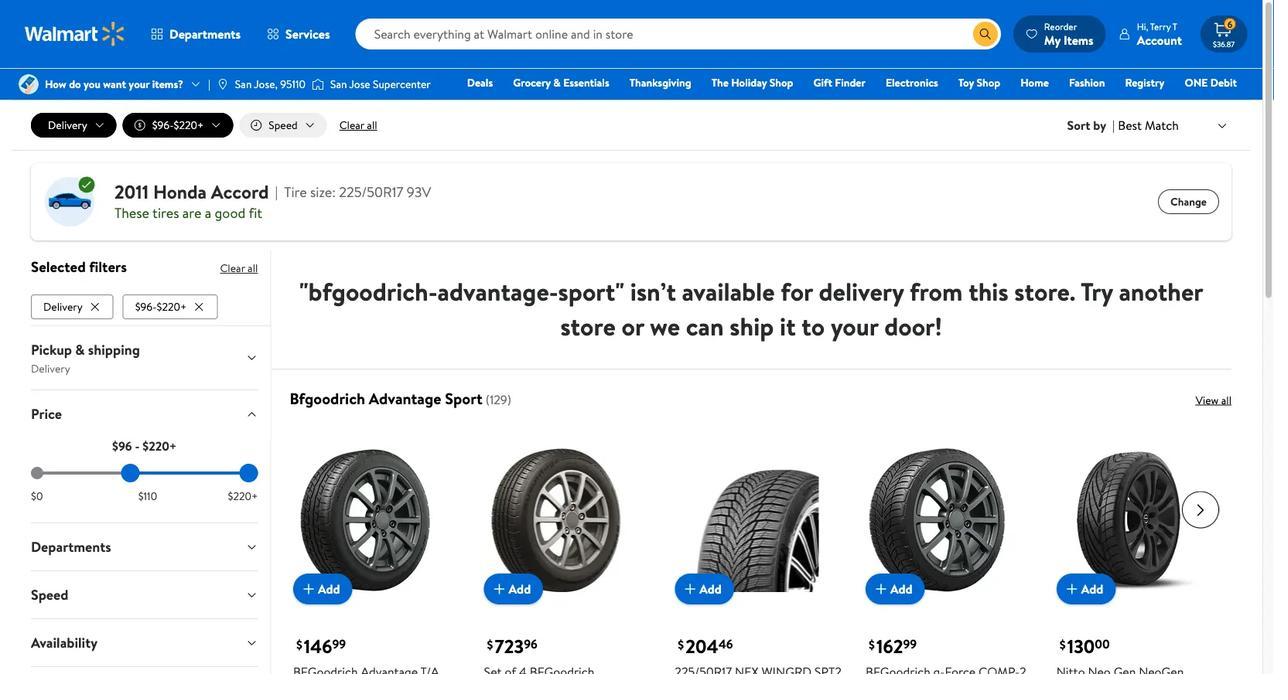 Task type: describe. For each thing, give the bounding box(es) containing it.
match
[[1145, 117, 1179, 134]]

add button for 146
[[293, 574, 352, 605]]

ship
[[730, 309, 774, 344]]

one debit walmart+
[[1185, 75, 1237, 112]]

my
[[1045, 31, 1061, 48]]

sort and filter section element
[[12, 101, 1251, 150]]

$96 - $220+
[[112, 438, 177, 455]]

nitto neo gen neogen 225/50zr17 98w all season ultra high performance tire image
[[1057, 449, 1200, 593]]

product group containing 130
[[1057, 418, 1226, 675]]

 image for san
[[312, 77, 324, 92]]

-
[[135, 438, 140, 455]]

availability
[[31, 634, 98, 653]]

delivery list item
[[31, 292, 117, 319]]

1 shop from the left
[[770, 75, 794, 90]]

add for 146
[[318, 581, 340, 598]]

1 vertical spatial speed button
[[19, 572, 270, 619]]

$ 146 99
[[296, 634, 346, 659]]

& for grocery
[[554, 75, 561, 90]]

car,truck,van image
[[43, 176, 96, 228]]

bfgoodrich
[[290, 388, 365, 410]]

130
[[1067, 634, 1095, 659]]

93v
[[407, 183, 431, 202]]

holiday
[[731, 75, 767, 90]]

one debit link
[[1178, 74, 1244, 91]]

terry
[[1151, 20, 1171, 33]]

delivery button
[[31, 295, 114, 319]]

grocery
[[513, 75, 551, 90]]

0 vertical spatial departments button
[[138, 15, 254, 53]]

best
[[1119, 117, 1142, 134]]

gift finder link
[[807, 74, 873, 91]]

| inside sort and filter section element
[[1113, 117, 1115, 134]]

toy shop
[[959, 75, 1001, 90]]

the
[[712, 75, 729, 90]]

add for 130
[[1081, 581, 1103, 598]]

46
[[718, 636, 733, 653]]

$96-$220+ inside $96-$220+ button
[[135, 299, 187, 314]]

set of 4 bfgoodrich advantage control 225/50r17 94v tires fits: 2012-15 chevrolet cruze lt, 2012-18 ford focus electric image
[[484, 449, 628, 593]]

$36.87
[[1213, 39, 1235, 49]]

reorder
[[1045, 20, 1077, 33]]

product group containing 204
[[675, 418, 844, 675]]

to
[[802, 309, 825, 344]]

sport
[[445, 388, 483, 410]]

san for san jose, 95110
[[235, 77, 252, 92]]

how
[[45, 77, 66, 92]]

isn't
[[631, 275, 676, 309]]

clear all button inside sort and filter section element
[[333, 113, 384, 138]]

selected
[[31, 257, 86, 277]]

tires
[[153, 203, 179, 223]]

try
[[1081, 275, 1113, 309]]

view
[[1196, 393, 1219, 408]]

225/50r17
[[339, 183, 404, 202]]

pickup & shipping delivery
[[31, 340, 140, 376]]

debit
[[1211, 75, 1237, 90]]

$ 723 96
[[487, 634, 537, 659]]

162
[[876, 634, 903, 659]]

723
[[495, 634, 524, 659]]

thanksgiving link
[[623, 74, 699, 91]]

account
[[1137, 31, 1182, 48]]

& for pickup
[[75, 340, 85, 360]]

are
[[182, 203, 202, 223]]

2 shop from the left
[[977, 75, 1001, 90]]

gift
[[814, 75, 833, 90]]

$220+ inside button
[[157, 299, 187, 314]]

services button
[[254, 15, 343, 53]]

$220+ inside dropdown button
[[174, 118, 204, 133]]

"bfgoodrich-
[[299, 275, 438, 309]]

san jose, 95110
[[235, 77, 306, 92]]

another
[[1119, 275, 1204, 309]]

all for the left clear all button
[[248, 261, 258, 276]]

available
[[682, 275, 775, 309]]

speed tab
[[19, 572, 270, 619]]

walmart+ link
[[1184, 96, 1244, 113]]

$ for 146
[[296, 636, 302, 653]]

the holiday shop
[[712, 75, 794, 90]]

price
[[31, 405, 62, 424]]

product group containing 162
[[866, 418, 1035, 675]]

bfgoodrich advantage t/a sport all-season 225/50r17 94v tire image
[[293, 449, 437, 593]]

$96-$220+ button
[[123, 113, 233, 138]]

do
[[69, 77, 81, 92]]

best match
[[1119, 117, 1179, 134]]

honda
[[153, 179, 207, 205]]

deals
[[467, 75, 493, 90]]

delivery
[[819, 275, 904, 309]]

"bfgoodrich-advantage-sport" isn't available for delivery from this store. try another store or we can ship it to your door!
[[299, 275, 1204, 344]]

toy shop link
[[952, 74, 1008, 91]]

add to cart image for 723
[[490, 580, 509, 599]]

00
[[1095, 636, 1110, 653]]

$ 162 99
[[869, 634, 917, 659]]

(129)
[[486, 391, 511, 408]]

Walmart Site-Wide search field
[[356, 19, 1001, 50]]

clear all for clear all button in the sort and filter section element
[[339, 118, 377, 133]]

$ 130 00
[[1060, 634, 1110, 659]]

your inside "bfgoodrich-advantage-sport" isn't available for delivery from this store. try another store or we can ship it to your door!
[[831, 309, 879, 344]]

$96-$220+ list item
[[123, 292, 221, 319]]

all for view all link
[[1222, 393, 1232, 408]]

fashion
[[1069, 75, 1105, 90]]

99 for 146
[[332, 636, 346, 653]]

tire
[[284, 183, 307, 202]]

reorder my items
[[1045, 20, 1094, 48]]

1 vertical spatial departments button
[[19, 524, 270, 571]]

list containing delivery
[[31, 292, 258, 319]]

store.
[[1015, 275, 1076, 309]]

home link
[[1014, 74, 1056, 91]]

$ 204 46
[[678, 634, 733, 659]]

96
[[524, 636, 537, 653]]

essentials
[[564, 75, 610, 90]]

 image for how
[[19, 74, 39, 94]]

add to cart image
[[872, 580, 890, 599]]

can
[[686, 309, 724, 344]]

t
[[1173, 20, 1178, 33]]

items?
[[152, 77, 183, 92]]

for
[[781, 275, 813, 309]]



Task type: vqa. For each thing, say whether or not it's contained in the screenshot.
fifth $ from the right
yes



Task type: locate. For each thing, give the bounding box(es) containing it.
0 vertical spatial departments
[[169, 26, 241, 43]]

speed inside speed tab
[[31, 586, 68, 605]]

pickup & shipping tab
[[19, 326, 270, 390]]

0 vertical spatial &
[[554, 75, 561, 90]]

|
[[208, 77, 210, 92], [1113, 117, 1115, 134], [275, 183, 278, 202]]

5 product group from the left
[[1057, 418, 1226, 675]]

0 horizontal spatial |
[[208, 77, 210, 92]]

4 add from the left
[[890, 581, 913, 598]]

0 horizontal spatial departments
[[31, 538, 111, 557]]

225/50r17 nex wingrd spt2 98v image
[[675, 449, 819, 593]]

1 vertical spatial $96-$220+
[[135, 299, 187, 314]]

add button for 204
[[675, 574, 734, 605]]

1 horizontal spatial departments
[[169, 26, 241, 43]]

$ inside $ 162 99
[[869, 636, 875, 653]]

$ left 723
[[487, 636, 493, 653]]

1 add from the left
[[318, 581, 340, 598]]

1 vertical spatial clear all button
[[220, 256, 258, 281]]

$96- inside button
[[135, 299, 157, 314]]

add button up the $ 146 99
[[293, 574, 352, 605]]

view all link
[[1196, 393, 1232, 408]]

add
[[318, 581, 340, 598], [509, 581, 531, 598], [699, 581, 722, 598], [890, 581, 913, 598], [1081, 581, 1103, 598]]

$96- up pickup & shipping tab
[[135, 299, 157, 314]]

1 vertical spatial departments
[[31, 538, 111, 557]]

99
[[332, 636, 346, 653], [903, 636, 917, 653]]

1 vertical spatial $96-
[[135, 299, 157, 314]]

san for san jose supercenter
[[330, 77, 347, 92]]

2 horizontal spatial all
[[1222, 393, 1232, 408]]

bfgoodrich g-force comp-2 a/s+ all season 225/50zr17 94y xl passenger tire image
[[866, 449, 1010, 593]]

2 $ from the left
[[487, 636, 493, 653]]

add button for 130
[[1057, 574, 1116, 605]]

0 horizontal spatial clear
[[220, 261, 245, 276]]

5 add button from the left
[[1057, 574, 1116, 605]]

clear all down good
[[220, 261, 258, 276]]

fashion link
[[1063, 74, 1112, 91]]

advantage
[[369, 388, 441, 410]]

delivery inside button
[[43, 299, 83, 314]]

$ left 204
[[678, 636, 684, 653]]

clear all button
[[333, 113, 384, 138], [220, 256, 258, 281]]

add up $ 162 99
[[890, 581, 913, 598]]

clear down good
[[220, 261, 245, 276]]

all down san jose supercenter
[[367, 118, 377, 133]]

thanksgiving
[[630, 75, 692, 90]]

size:
[[310, 183, 336, 202]]

1 horizontal spatial |
[[275, 183, 278, 202]]

filters
[[89, 257, 127, 277]]

change button
[[1159, 190, 1220, 214]]

deals link
[[460, 74, 500, 91]]

$ inside the $ 146 99
[[296, 636, 302, 653]]

1 add to cart image from the left
[[299, 580, 318, 599]]

0 horizontal spatial 99
[[332, 636, 346, 653]]

add to cart image for 146
[[299, 580, 318, 599]]

3 add button from the left
[[675, 574, 734, 605]]

$
[[296, 636, 302, 653], [487, 636, 493, 653], [678, 636, 684, 653], [869, 636, 875, 653], [1060, 636, 1066, 653]]

clear for the left clear all button
[[220, 261, 245, 276]]

san jose supercenter
[[330, 77, 431, 92]]

3 $ from the left
[[678, 636, 684, 653]]

add up 46
[[699, 581, 722, 598]]

add for 162
[[890, 581, 913, 598]]

$ inside $ 204 46
[[678, 636, 684, 653]]

$ left 162
[[869, 636, 875, 653]]

speed up availability on the bottom
[[31, 586, 68, 605]]

0 horizontal spatial shop
[[770, 75, 794, 90]]

hi, terry t account
[[1137, 20, 1182, 48]]

departments button up speed tab
[[19, 524, 270, 571]]

2 add button from the left
[[484, 574, 543, 605]]

1 horizontal spatial clear all button
[[333, 113, 384, 138]]

want
[[103, 77, 126, 92]]

99 inside $ 162 99
[[903, 636, 917, 653]]

delivery inside dropdown button
[[48, 118, 87, 133]]

 image left how
[[19, 74, 39, 94]]

walmart+
[[1191, 97, 1237, 112]]

204
[[685, 634, 718, 659]]

2 horizontal spatial |
[[1113, 117, 1115, 134]]

1 vertical spatial clear
[[220, 261, 245, 276]]

add to cart image for 204
[[681, 580, 699, 599]]

speed button down 95110
[[239, 113, 327, 138]]

2 vertical spatial delivery
[[31, 361, 70, 376]]

add to cart image up 130
[[1063, 580, 1081, 599]]

delivery down do
[[48, 118, 87, 133]]

gift finder
[[814, 75, 866, 90]]

$96-$220+ inside $96-$220+ dropdown button
[[152, 118, 204, 133]]

99 for 162
[[903, 636, 917, 653]]

1 horizontal spatial your
[[831, 309, 879, 344]]

0 horizontal spatial  image
[[19, 74, 39, 94]]

how do you want your items?
[[45, 77, 183, 92]]

$222 range field
[[31, 472, 258, 475]]

0 vertical spatial speed
[[269, 118, 298, 133]]

toy
[[959, 75, 974, 90]]

1 vertical spatial speed
[[31, 586, 68, 605]]

departments button up items?
[[138, 15, 254, 53]]

0 vertical spatial clear all button
[[333, 113, 384, 138]]

0 horizontal spatial speed
[[31, 586, 68, 605]]

$0
[[31, 489, 43, 504]]

door!
[[885, 309, 943, 344]]

add up 96
[[509, 581, 531, 598]]

view all
[[1196, 393, 1232, 408]]

5 add from the left
[[1081, 581, 1103, 598]]

clear all button down good
[[220, 256, 258, 281]]

0 vertical spatial your
[[129, 77, 150, 92]]

1 product group from the left
[[293, 418, 462, 675]]

4 add to cart image from the left
[[1063, 580, 1081, 599]]

items
[[1064, 31, 1094, 48]]

1 horizontal spatial san
[[330, 77, 347, 92]]

$ for 723
[[487, 636, 493, 653]]

1 vertical spatial your
[[831, 309, 879, 344]]

by
[[1094, 117, 1107, 134]]

1 horizontal spatial 99
[[903, 636, 917, 653]]

applied filters section element
[[31, 257, 127, 277]]

add for 204
[[699, 581, 722, 598]]

1 horizontal spatial  image
[[312, 77, 324, 92]]

add to cart image up 723
[[490, 580, 509, 599]]

1 horizontal spatial &
[[554, 75, 561, 90]]

$96
[[112, 438, 132, 455]]

price button
[[19, 391, 270, 438]]

3 add from the left
[[699, 581, 722, 598]]

speed inside sort and filter section element
[[269, 118, 298, 133]]

1 vertical spatial all
[[248, 261, 258, 276]]

sort by |
[[1068, 117, 1115, 134]]

4 add button from the left
[[866, 574, 925, 605]]

$110
[[138, 489, 157, 504]]

| right items?
[[208, 77, 210, 92]]

| right by
[[1113, 117, 1115, 134]]

this
[[969, 275, 1009, 309]]

departments down $0 on the bottom left
[[31, 538, 111, 557]]

2 san from the left
[[330, 77, 347, 92]]

$ for 204
[[678, 636, 684, 653]]

3 add to cart image from the left
[[681, 580, 699, 599]]

99 inside the $ 146 99
[[332, 636, 346, 653]]

clear for clear all button in the sort and filter section element
[[339, 118, 364, 133]]

departments
[[169, 26, 241, 43], [31, 538, 111, 557]]

& right the pickup on the left bottom of page
[[75, 340, 85, 360]]

1 horizontal spatial all
[[367, 118, 377, 133]]

grocery & essentials
[[513, 75, 610, 90]]

all right view
[[1222, 393, 1232, 408]]

$96-$220+
[[152, 118, 204, 133], [135, 299, 187, 314]]

product group containing 146
[[293, 418, 462, 675]]

0 vertical spatial $96-$220+
[[152, 118, 204, 133]]

registry link
[[1119, 74, 1172, 91]]

clear down jose
[[339, 118, 364, 133]]

95110
[[280, 77, 306, 92]]

$220+
[[174, 118, 204, 133], [157, 299, 187, 314], [143, 438, 177, 455], [228, 489, 258, 504]]

 image
[[217, 78, 229, 91]]

walmart image
[[25, 22, 125, 46]]

fit
[[249, 203, 262, 223]]

$96-$220+ down items?
[[152, 118, 204, 133]]

shop right toy
[[977, 75, 1001, 90]]

2011 honda accord | tire size: 225/50r17 93v these tires are a good fit
[[115, 179, 431, 223]]

all down fit
[[248, 261, 258, 276]]

shop
[[770, 75, 794, 90], [977, 75, 1001, 90]]

good
[[215, 203, 246, 223]]

delivery down the pickup on the left bottom of page
[[31, 361, 70, 376]]

next slide for bfgoodrich advantage sport list image
[[1182, 492, 1220, 529]]

add to cart image up the 146
[[299, 580, 318, 599]]

store
[[561, 309, 616, 344]]

2 vertical spatial all
[[1222, 393, 1232, 408]]

0 vertical spatial delivery
[[48, 118, 87, 133]]

add button up the $ 130 00
[[1057, 574, 1116, 605]]

clear inside sort and filter section element
[[339, 118, 364, 133]]

4 product group from the left
[[866, 418, 1035, 675]]

$ inside the $ 130 00
[[1060, 636, 1066, 653]]

add to cart image up 204
[[681, 580, 699, 599]]

&
[[554, 75, 561, 90], [75, 340, 85, 360]]

product group containing 723
[[484, 418, 653, 675]]

jose
[[349, 77, 370, 92]]

0 horizontal spatial your
[[129, 77, 150, 92]]

speed button
[[239, 113, 327, 138], [19, 572, 270, 619]]

2 add from the left
[[509, 581, 531, 598]]

speed down 95110
[[269, 118, 298, 133]]

search icon image
[[980, 28, 992, 40]]

your down delivery
[[831, 309, 879, 344]]

it
[[780, 309, 796, 344]]

pickup
[[31, 340, 72, 360]]

$ for 162
[[869, 636, 875, 653]]

electronics
[[886, 75, 939, 90]]

clear
[[339, 118, 364, 133], [220, 261, 245, 276]]

availability button
[[19, 620, 270, 667]]

$96- down items?
[[152, 118, 174, 133]]

delivery down selected
[[43, 299, 83, 314]]

clear all button down jose
[[333, 113, 384, 138]]

1 add button from the left
[[293, 574, 352, 605]]

 image
[[19, 74, 39, 94], [312, 77, 324, 92]]

1 san from the left
[[235, 77, 252, 92]]

departments tab
[[19, 524, 270, 571]]

price tab
[[19, 391, 270, 438]]

finder
[[835, 75, 866, 90]]

all inside sort and filter section element
[[367, 118, 377, 133]]

shop right holiday
[[770, 75, 794, 90]]

a
[[205, 203, 211, 223]]

add up 00
[[1081, 581, 1103, 598]]

0 horizontal spatial &
[[75, 340, 85, 360]]

2 vertical spatial |
[[275, 183, 278, 202]]

add button for 162
[[866, 574, 925, 605]]

1 $ from the left
[[296, 636, 302, 653]]

add button up $ 204 46
[[675, 574, 734, 605]]

0 vertical spatial |
[[208, 77, 210, 92]]

clear all inside button
[[339, 118, 377, 133]]

clear all for the left clear all button
[[220, 261, 258, 276]]

you
[[84, 77, 101, 92]]

add to cart image for 130
[[1063, 580, 1081, 599]]

0 vertical spatial $96-
[[152, 118, 174, 133]]

& inside grocery & essentials link
[[554, 75, 561, 90]]

| inside "2011 honda accord | tire size: 225/50r17 93v these tires are a good fit"
[[275, 183, 278, 202]]

advantage-
[[438, 275, 558, 309]]

list
[[31, 292, 258, 319]]

your right 'want'
[[129, 77, 150, 92]]

$ left the 146
[[296, 636, 302, 653]]

electronics link
[[879, 74, 946, 91]]

delivery inside pickup & shipping delivery
[[31, 361, 70, 376]]

add button for 723
[[484, 574, 543, 605]]

1 vertical spatial delivery
[[43, 299, 83, 314]]

delivery button
[[31, 113, 117, 138]]

0 horizontal spatial clear all button
[[220, 256, 258, 281]]

departments button
[[138, 15, 254, 53], [19, 524, 270, 571]]

5 $ from the left
[[1060, 636, 1066, 653]]

| left 'tire'
[[275, 183, 278, 202]]

6
[[1228, 18, 1233, 31]]

$96- inside dropdown button
[[152, 118, 174, 133]]

1 vertical spatial |
[[1113, 117, 1115, 134]]

2 99 from the left
[[903, 636, 917, 653]]

0 vertical spatial speed button
[[239, 113, 327, 138]]

$96-$220+ button
[[123, 295, 218, 319]]

0 vertical spatial clear all
[[339, 118, 377, 133]]

add for 723
[[509, 581, 531, 598]]

1 horizontal spatial clear
[[339, 118, 364, 133]]

1 horizontal spatial speed
[[269, 118, 298, 133]]

add button up $ 162 99
[[866, 574, 925, 605]]

accord
[[211, 179, 269, 205]]

availability tab
[[19, 620, 270, 667]]

1 vertical spatial clear all
[[220, 261, 258, 276]]

1 horizontal spatial shop
[[977, 75, 1001, 90]]

departments up items?
[[169, 26, 241, 43]]

clear all down jose
[[339, 118, 377, 133]]

all
[[367, 118, 377, 133], [248, 261, 258, 276], [1222, 393, 1232, 408]]

$ inside $ 723 96
[[487, 636, 493, 653]]

$ left 130
[[1060, 636, 1066, 653]]

all for clear all button in the sort and filter section element
[[367, 118, 377, 133]]

sport"
[[558, 275, 625, 309]]

or
[[622, 309, 644, 344]]

san left jose
[[330, 77, 347, 92]]

the holiday shop link
[[705, 74, 801, 91]]

add up the $ 146 99
[[318, 581, 340, 598]]

& inside pickup & shipping delivery
[[75, 340, 85, 360]]

$96-
[[152, 118, 174, 133], [135, 299, 157, 314]]

0 horizontal spatial san
[[235, 77, 252, 92]]

0 horizontal spatial all
[[248, 261, 258, 276]]

1 vertical spatial &
[[75, 340, 85, 360]]

0 horizontal spatial clear all
[[220, 261, 258, 276]]

add to cart image
[[299, 580, 318, 599], [490, 580, 509, 599], [681, 580, 699, 599], [1063, 580, 1081, 599]]

3 product group from the left
[[675, 418, 844, 675]]

$ for 130
[[1060, 636, 1066, 653]]

best match button
[[1115, 115, 1232, 136]]

add button up $ 723 96 on the bottom of the page
[[484, 574, 543, 605]]

0 vertical spatial all
[[367, 118, 377, 133]]

146
[[304, 634, 332, 659]]

 image right 95110
[[312, 77, 324, 92]]

0 vertical spatial clear
[[339, 118, 364, 133]]

speed button up availability dropdown button at the bottom
[[19, 572, 270, 619]]

departments inside tab
[[31, 538, 111, 557]]

change
[[1171, 194, 1207, 209]]

& right grocery at the top left of the page
[[554, 75, 561, 90]]

2 product group from the left
[[484, 418, 653, 675]]

1 horizontal spatial clear all
[[339, 118, 377, 133]]

$96-$220+ up pickup & shipping tab
[[135, 299, 187, 314]]

1 99 from the left
[[332, 636, 346, 653]]

2011
[[115, 179, 149, 205]]

jose,
[[254, 77, 278, 92]]

san left "jose,"
[[235, 77, 252, 92]]

4 $ from the left
[[869, 636, 875, 653]]

product group
[[293, 418, 462, 675], [484, 418, 653, 675], [675, 418, 844, 675], [866, 418, 1035, 675], [1057, 418, 1226, 675]]

Search search field
[[356, 19, 1001, 50]]

2 add to cart image from the left
[[490, 580, 509, 599]]

from
[[910, 275, 963, 309]]

hi,
[[1137, 20, 1149, 33]]



